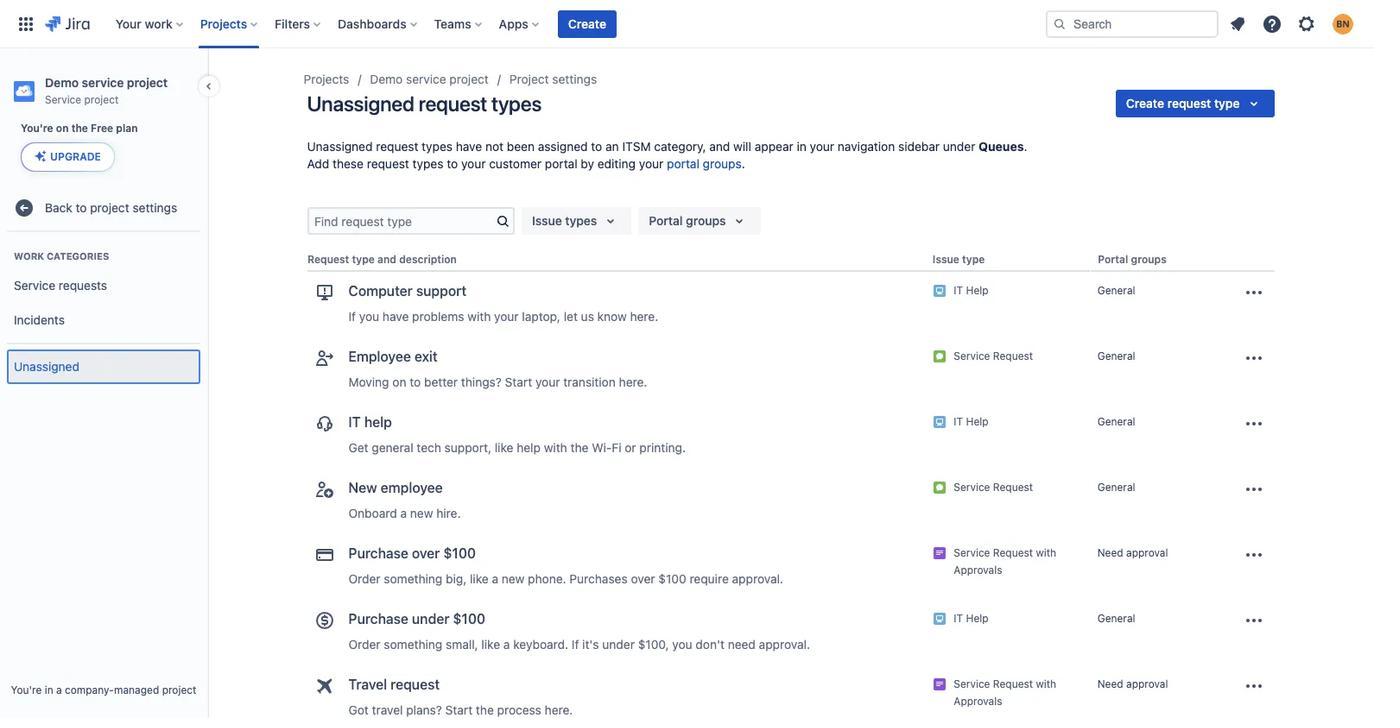 Task type: vqa. For each thing, say whether or not it's contained in the screenshot.
Global automation
no



Task type: describe. For each thing, give the bounding box(es) containing it.
managed
[[114, 684, 159, 697]]

purchase for purchase over $100
[[349, 546, 409, 562]]

more image for travel request
[[1244, 677, 1264, 697]]

need approval for travel request
[[1098, 678, 1168, 691]]

more image for new employee
[[1244, 480, 1264, 500]]

queues
[[979, 139, 1024, 154]]

portal groups link
[[667, 156, 742, 171]]

0 horizontal spatial the
[[71, 122, 88, 135]]

employee
[[381, 480, 443, 496]]

to left customer
[[447, 156, 458, 171]]

$100 for purchase over $100
[[444, 546, 476, 562]]

your down the not
[[461, 156, 486, 171]]

back to project settings
[[45, 200, 177, 215]]

issue types
[[532, 213, 597, 228]]

service for employee exit
[[954, 350, 990, 363]]

request for employee exit
[[993, 350, 1033, 363]]

got travel plans? start the process here.
[[349, 703, 573, 718]]

a down new employee
[[400, 506, 407, 521]]

teams button
[[429, 10, 489, 38]]

demo service project link
[[370, 69, 489, 90]]

travel
[[372, 703, 403, 718]]

1 vertical spatial over
[[631, 572, 655, 587]]

travel
[[349, 677, 387, 693]]

0 vertical spatial settings
[[552, 72, 597, 86]]

on for moving
[[393, 375, 406, 390]]

big,
[[446, 572, 467, 587]]

general for computer support
[[1098, 284, 1136, 297]]

demo for demo service project service project
[[45, 75, 79, 90]]

projects button
[[195, 10, 264, 38]]

0 vertical spatial you
[[359, 309, 379, 324]]

create request type button
[[1116, 90, 1275, 117]]

need for travel request
[[1098, 678, 1124, 691]]

filters button
[[270, 10, 327, 38]]

free
[[91, 122, 113, 135]]

more image for computer support
[[1244, 283, 1264, 303]]

computer
[[349, 283, 413, 299]]

on for you're
[[56, 122, 69, 135]]

0 horizontal spatial under
[[412, 612, 450, 627]]

will
[[734, 139, 752, 154]]

2 horizontal spatial the
[[571, 441, 589, 455]]

type for request type and description
[[352, 253, 374, 266]]

problems
[[412, 309, 464, 324]]

it for computer support
[[954, 284, 963, 297]]

teams
[[434, 16, 471, 31]]

your work button
[[110, 10, 190, 38]]

dashboards button
[[333, 10, 424, 38]]

project for back to project settings
[[90, 200, 129, 215]]

incidents
[[14, 312, 65, 327]]

category,
[[654, 139, 706, 154]]

request for new employee
[[993, 481, 1033, 494]]

computer support link
[[314, 283, 467, 303]]

groups inside button
[[686, 213, 726, 228]]

appear
[[755, 139, 794, 154]]

require
[[690, 572, 729, 587]]

demo service project
[[370, 72, 489, 86]]

need
[[728, 638, 756, 652]]

more image for employee exit
[[1244, 348, 1264, 369]]

keyboard.
[[513, 638, 569, 652]]

1 vertical spatial in
[[45, 684, 53, 697]]

unassigned link
[[7, 350, 200, 385]]

1 portal from the left
[[545, 156, 578, 171]]

requests
[[59, 278, 107, 293]]

by
[[581, 156, 594, 171]]

purchase over $100
[[349, 546, 476, 562]]

purchase under $100 link
[[314, 611, 486, 632]]

add
[[307, 156, 329, 171]]

help for it help
[[966, 416, 989, 429]]

projects link
[[304, 69, 349, 90]]

work categories group
[[7, 233, 200, 343]]

support
[[416, 283, 467, 299]]

2 vertical spatial under
[[602, 638, 635, 652]]

1 vertical spatial have
[[383, 309, 409, 324]]

employee
[[349, 349, 411, 365]]

1 vertical spatial if
[[572, 638, 579, 652]]

create button
[[558, 10, 617, 38]]

in inside unassigned request types have not been assigned to an itsm category, and will appear in your navigation sidebar under queues . add these request types to your customer portal by editing your portal groups .
[[797, 139, 807, 154]]

upgrade
[[50, 150, 101, 163]]

issue type
[[933, 253, 986, 266]]

1 vertical spatial portal
[[1098, 253, 1128, 266]]

it for it help
[[954, 416, 963, 429]]

like for purchase over $100
[[470, 572, 489, 587]]

1 horizontal spatial .
[[1024, 139, 1028, 154]]

phone.
[[528, 572, 566, 587]]

don't
[[696, 638, 725, 652]]

request for unassigned request types have not been assigned to an itsm category, and will appear in your navigation sidebar under queues . add these request types to your customer portal by editing your portal groups .
[[376, 139, 418, 154]]

portal groups inside button
[[649, 213, 726, 228]]

things?
[[461, 375, 502, 390]]

create for create request type
[[1126, 96, 1165, 111]]

assigned
[[538, 139, 588, 154]]

back to project settings link
[[7, 191, 200, 226]]

upgrade button
[[22, 144, 114, 171]]

purchase under $100
[[349, 612, 486, 627]]

appswitcher icon image
[[16, 13, 36, 34]]

small,
[[446, 638, 478, 652]]

approvals for travel request
[[954, 696, 1003, 708]]

fi
[[612, 441, 622, 455]]

a right big,
[[492, 572, 498, 587]]

work
[[14, 251, 44, 262]]

service for travel request
[[954, 678, 990, 691]]

0 vertical spatial here.
[[630, 309, 658, 324]]

get general tech support, like help with the wi-fi or printing.
[[349, 441, 686, 455]]

unassigned request types
[[307, 92, 542, 116]]

dashboards
[[338, 16, 407, 31]]

2 portal from the left
[[667, 156, 700, 171]]

you're for you're in a company-managed project
[[11, 684, 42, 697]]

service requests link
[[7, 269, 200, 303]]

request for unassigned request types
[[419, 92, 487, 116]]

your work
[[116, 16, 173, 31]]

1 horizontal spatial new
[[502, 572, 525, 587]]

0 vertical spatial like
[[495, 441, 514, 455]]

portal inside button
[[649, 213, 682, 228]]

1 vertical spatial .
[[742, 156, 745, 171]]

moving on to better things? start your transition here.
[[349, 375, 647, 390]]

your left navigation
[[810, 139, 835, 154]]

been
[[507, 139, 535, 154]]

issue types button
[[521, 207, 631, 235]]

service request for employee exit
[[954, 350, 1033, 363]]

projects for projects link
[[304, 72, 349, 86]]

types inside button
[[565, 213, 597, 228]]

help image
[[1262, 13, 1283, 34]]

1 horizontal spatial the
[[476, 703, 494, 718]]

travel request
[[349, 677, 440, 693]]

general for it help
[[1098, 416, 1136, 429]]

0 vertical spatial approval.
[[732, 572, 783, 587]]

down icon image
[[1244, 93, 1264, 114]]

it inside 'link'
[[349, 415, 361, 430]]

service for demo service project service project
[[82, 75, 124, 90]]

a left keyboard.
[[504, 638, 510, 652]]

apps
[[499, 16, 529, 31]]

help for computer support
[[966, 284, 989, 297]]

to left better
[[410, 375, 421, 390]]

apps button
[[494, 10, 546, 38]]

service request with approvals for purchase over $100
[[954, 547, 1057, 577]]

moving
[[349, 375, 389, 390]]

tech
[[417, 441, 441, 455]]

something for over
[[384, 572, 443, 587]]

new employee
[[349, 480, 443, 496]]

something for under
[[384, 638, 443, 652]]

incidents link
[[7, 303, 200, 338]]

1 horizontal spatial help
[[517, 441, 541, 455]]

navigation
[[838, 139, 895, 154]]

project for demo service project
[[450, 72, 489, 86]]

hire.
[[436, 506, 461, 521]]

approval for purchase over $100
[[1127, 547, 1168, 560]]

it help for it help
[[954, 416, 989, 429]]

onboard a new hire.
[[349, 506, 461, 521]]

you're on the free plan
[[21, 122, 138, 135]]



Task type: locate. For each thing, give the bounding box(es) containing it.
employee exit
[[349, 349, 438, 365]]

unassigned group
[[7, 343, 200, 390]]

it help for purchase under $100
[[954, 613, 989, 626]]

1 vertical spatial approvals
[[954, 696, 1003, 708]]

1 vertical spatial issue
[[933, 253, 960, 266]]

to left an
[[591, 139, 602, 154]]

project up free
[[84, 93, 119, 106]]

request type and description
[[307, 253, 457, 266]]

1 horizontal spatial in
[[797, 139, 807, 154]]

your
[[810, 139, 835, 154], [461, 156, 486, 171], [639, 156, 664, 171], [494, 309, 519, 324], [536, 375, 560, 390]]

plans?
[[406, 703, 442, 718]]

0 vertical spatial groups
[[703, 156, 742, 171]]

it help
[[349, 415, 392, 430]]

settings image
[[1297, 13, 1317, 34]]

0 vertical spatial over
[[412, 546, 440, 562]]

service for demo service project
[[406, 72, 446, 86]]

2 more image from the top
[[1244, 545, 1264, 566]]

1 vertical spatial projects
[[304, 72, 349, 86]]

like right support,
[[495, 441, 514, 455]]

request
[[419, 92, 487, 116], [1168, 96, 1211, 111], [376, 139, 418, 154], [367, 156, 409, 171], [391, 677, 440, 693]]

like right big,
[[470, 572, 489, 587]]

have inside unassigned request types have not been assigned to an itsm category, and will appear in your navigation sidebar under queues . add these request types to your customer portal by editing your portal groups .
[[456, 139, 482, 154]]

editing
[[598, 156, 636, 171]]

0 horizontal spatial settings
[[133, 200, 177, 215]]

more image for purchase over $100
[[1244, 545, 1264, 566]]

settings
[[552, 72, 597, 86], [133, 200, 177, 215]]

0 horizontal spatial portal
[[545, 156, 578, 171]]

0 vertical spatial .
[[1024, 139, 1028, 154]]

unassigned request types have not been assigned to an itsm category, and will appear in your navigation sidebar under queues . add these request types to your customer portal by editing your portal groups .
[[307, 139, 1028, 171]]

2 vertical spatial here.
[[545, 703, 573, 718]]

groups inside unassigned request types have not been assigned to an itsm category, and will appear in your navigation sidebar under queues . add these request types to your customer portal by editing your portal groups .
[[703, 156, 742, 171]]

create up project settings
[[568, 16, 606, 31]]

1 it help from the top
[[954, 284, 989, 297]]

under right sidebar
[[943, 139, 976, 154]]

type for issue type
[[963, 253, 986, 266]]

approval for travel request
[[1127, 678, 1168, 691]]

have left the not
[[456, 139, 482, 154]]

primary element
[[10, 0, 1046, 48]]

demo up you're on the free plan
[[45, 75, 79, 90]]

request left down icon at the right top
[[1168, 96, 1211, 111]]

1 horizontal spatial start
[[505, 375, 532, 390]]

sidebar
[[898, 139, 940, 154]]

onboard
[[349, 506, 397, 521]]

1 more image from the top
[[1244, 283, 1264, 303]]

unassigned inside group
[[14, 359, 79, 374]]

unassigned inside unassigned request types have not been assigned to an itsm category, and will appear in your navigation sidebar under queues . add these request types to your customer portal by editing your portal groups .
[[307, 139, 373, 154]]

$100 for purchase under $100
[[453, 612, 486, 627]]

0 vertical spatial the
[[71, 122, 88, 135]]

demo
[[370, 72, 403, 86], [45, 75, 79, 90]]

issue for issue type
[[933, 253, 960, 266]]

service for purchase over $100
[[954, 547, 990, 560]]

1 something from the top
[[384, 572, 443, 587]]

1 vertical spatial help
[[966, 416, 989, 429]]

unassigned down incidents on the left
[[14, 359, 79, 374]]

1 help from the top
[[966, 284, 989, 297]]

need approval
[[1098, 547, 1168, 560], [1098, 678, 1168, 691]]

2 vertical spatial more image
[[1244, 611, 1264, 632]]

project settings
[[510, 72, 597, 86]]

to right the back at the top left of the page
[[76, 200, 87, 215]]

1 horizontal spatial have
[[456, 139, 482, 154]]

order for purchase under $100
[[349, 638, 381, 652]]

you're left company-
[[11, 684, 42, 697]]

create request type
[[1126, 96, 1240, 111]]

new left hire.
[[410, 506, 433, 521]]

request for create request type
[[1168, 96, 1211, 111]]

1 vertical spatial start
[[445, 703, 473, 718]]

1 vertical spatial approval
[[1127, 678, 1168, 691]]

here. right know
[[630, 309, 658, 324]]

request
[[307, 253, 349, 266], [993, 350, 1033, 363], [993, 481, 1033, 494], [993, 547, 1033, 560], [993, 678, 1033, 691]]

demo inside demo service project service project
[[45, 75, 79, 90]]

demo service project service project
[[45, 75, 168, 106]]

portal down category,
[[667, 156, 700, 171]]

1 need approval from the top
[[1098, 547, 1168, 560]]

process
[[497, 703, 542, 718]]

need approval for purchase over $100
[[1098, 547, 1168, 560]]

it for purchase under $100
[[954, 613, 963, 626]]

request inside dropdown button
[[1168, 96, 1211, 111]]

issue for issue types
[[532, 213, 562, 228]]

customer
[[489, 156, 542, 171]]

have down computer support link
[[383, 309, 409, 324]]

order up the travel
[[349, 638, 381, 652]]

demo for demo service project
[[370, 72, 403, 86]]

request for purchase over $100
[[993, 547, 1033, 560]]

2 general from the top
[[1098, 350, 1136, 363]]

back
[[45, 200, 72, 215]]

0 horizontal spatial portal
[[649, 213, 682, 228]]

0 horizontal spatial new
[[410, 506, 433, 521]]

it's
[[582, 638, 599, 652]]

project inside "link"
[[90, 200, 129, 215]]

1 vertical spatial create
[[1126, 96, 1165, 111]]

0 vertical spatial help
[[364, 415, 392, 430]]

project
[[450, 72, 489, 86], [127, 75, 168, 90], [84, 93, 119, 106], [90, 200, 129, 215], [162, 684, 196, 697]]

1 horizontal spatial if
[[572, 638, 579, 652]]

help inside 'link'
[[364, 415, 392, 430]]

something down the purchase under $100
[[384, 638, 443, 652]]

over right purchases
[[631, 572, 655, 587]]

projects for projects popup button
[[200, 16, 247, 31]]

1 order from the top
[[349, 572, 381, 587]]

over
[[412, 546, 440, 562], [631, 572, 655, 587]]

project right managed
[[162, 684, 196, 697]]

order
[[349, 572, 381, 587], [349, 638, 381, 652]]

help for purchase under $100
[[966, 613, 989, 626]]

2 vertical spatial the
[[476, 703, 494, 718]]

project
[[510, 72, 549, 86]]

new
[[349, 480, 377, 496]]

general for new employee
[[1098, 481, 1136, 494]]

0 horizontal spatial projects
[[200, 16, 247, 31]]

service inside demo service project service project
[[82, 75, 124, 90]]

0 vertical spatial projects
[[200, 16, 247, 31]]

project for demo service project service project
[[127, 75, 168, 90]]

general for employee exit
[[1098, 350, 1136, 363]]

purchase down onboard
[[349, 546, 409, 562]]

request down "unassigned request types"
[[376, 139, 418, 154]]

0 vertical spatial start
[[505, 375, 532, 390]]

0 vertical spatial have
[[456, 139, 482, 154]]

more image for purchase under $100
[[1244, 611, 1264, 632]]

issue inside issue types button
[[532, 213, 562, 228]]

1 vertical spatial purchase
[[349, 612, 409, 627]]

and
[[710, 139, 730, 154], [377, 253, 396, 266]]

3 more image from the top
[[1244, 480, 1264, 500]]

0 horizontal spatial if
[[349, 309, 356, 324]]

approvals for purchase over $100
[[954, 564, 1003, 577]]

portal groups button
[[638, 207, 760, 235]]

service up free
[[82, 75, 124, 90]]

plan
[[116, 122, 138, 135]]

here. right transition at left bottom
[[619, 375, 647, 390]]

0 horizontal spatial demo
[[45, 75, 79, 90]]

you're in a company-managed project
[[11, 684, 196, 697]]

new left phone. at the bottom of page
[[502, 572, 525, 587]]

got
[[349, 703, 369, 718]]

0 horizontal spatial on
[[56, 122, 69, 135]]

portal
[[545, 156, 578, 171], [667, 156, 700, 171]]

0 vertical spatial $100
[[444, 546, 476, 562]]

general
[[372, 441, 413, 455]]

approval. right require
[[732, 572, 783, 587]]

purchases
[[570, 572, 628, 587]]

1 general from the top
[[1098, 284, 1136, 297]]

1 horizontal spatial and
[[710, 139, 730, 154]]

order down purchase over $100 link
[[349, 572, 381, 587]]

more image for it help
[[1244, 414, 1264, 435]]

laptop,
[[522, 309, 561, 324]]

request down demo service project link on the top left
[[419, 92, 487, 116]]

request up plans?
[[391, 677, 440, 693]]

employee exit link
[[314, 348, 438, 369]]

3 help from the top
[[966, 613, 989, 626]]

Search field
[[1046, 10, 1219, 38]]

order for purchase over $100
[[349, 572, 381, 587]]

start right things?
[[505, 375, 532, 390]]

general
[[1098, 284, 1136, 297], [1098, 350, 1136, 363], [1098, 416, 1136, 429], [1098, 481, 1136, 494], [1098, 613, 1136, 626]]

0 vertical spatial service request with approvals
[[954, 547, 1057, 577]]

itsm
[[622, 139, 651, 154]]

here. right process
[[545, 703, 573, 718]]

1 vertical spatial you're
[[11, 684, 42, 697]]

portal groups
[[649, 213, 726, 228], [1098, 253, 1166, 266]]

3 general from the top
[[1098, 416, 1136, 429]]

projects right work
[[200, 16, 247, 31]]

if down computer
[[349, 309, 356, 324]]

2 vertical spatial like
[[482, 638, 500, 652]]

and inside unassigned request types have not been assigned to an itsm category, and will appear in your navigation sidebar under queues . add these request types to your customer portal by editing your portal groups .
[[710, 139, 730, 154]]

help up general
[[364, 415, 392, 430]]

0 vertical spatial approvals
[[954, 564, 1003, 577]]

0 vertical spatial if
[[349, 309, 356, 324]]

0 vertical spatial issue
[[532, 213, 562, 228]]

create for create
[[568, 16, 606, 31]]

notifications image
[[1228, 13, 1248, 34]]

it help
[[954, 284, 989, 297], [954, 416, 989, 429], [954, 613, 989, 626]]

work categories
[[14, 251, 109, 262]]

1 horizontal spatial portal
[[667, 156, 700, 171]]

your left transition at left bottom
[[536, 375, 560, 390]]

order something small, like a keyboard. if it's under $100, you don't need approval.
[[349, 638, 810, 652]]

it help link
[[314, 414, 392, 435]]

1 horizontal spatial under
[[602, 638, 635, 652]]

0 horizontal spatial have
[[383, 309, 409, 324]]

it help for computer support
[[954, 284, 989, 297]]

service request for new employee
[[954, 481, 1033, 494]]

create inside create button
[[568, 16, 606, 31]]

type inside dropdown button
[[1215, 96, 1240, 111]]

.
[[1024, 139, 1028, 154], [742, 156, 745, 171]]

service inside demo service project service project
[[45, 93, 81, 106]]

1 vertical spatial you
[[672, 638, 692, 652]]

transition
[[563, 375, 616, 390]]

2 purchase from the top
[[349, 612, 409, 627]]

2 approvals from the top
[[954, 696, 1003, 708]]

create inside create request type dropdown button
[[1126, 96, 1165, 111]]

projects inside popup button
[[200, 16, 247, 31]]

1 vertical spatial here.
[[619, 375, 647, 390]]

1 horizontal spatial portal groups
[[1098, 253, 1166, 266]]

$100 up big,
[[444, 546, 476, 562]]

projects down filters popup button
[[304, 72, 349, 86]]

1 vertical spatial help
[[517, 441, 541, 455]]

project up plan
[[127, 75, 168, 90]]

approval. right need
[[759, 638, 810, 652]]

4 more image from the top
[[1244, 677, 1264, 697]]

0 horizontal spatial service
[[82, 75, 124, 90]]

and up computer
[[377, 253, 396, 266]]

unassigned for unassigned request types
[[307, 92, 414, 116]]

1 vertical spatial like
[[470, 572, 489, 587]]

2 help from the top
[[966, 416, 989, 429]]

1 vertical spatial need
[[1098, 678, 1124, 691]]

project right the back at the top left of the page
[[90, 200, 129, 215]]

in right 'appear'
[[797, 139, 807, 154]]

service
[[45, 93, 81, 106], [14, 278, 55, 293], [954, 350, 990, 363], [954, 481, 990, 494], [954, 547, 990, 560], [954, 678, 990, 691]]

demo up "unassigned request types"
[[370, 72, 403, 86]]

categories
[[47, 251, 109, 262]]

1 approval from the top
[[1127, 547, 1168, 560]]

2 service request from the top
[[954, 481, 1033, 494]]

on down employee exit
[[393, 375, 406, 390]]

2 need approval from the top
[[1098, 678, 1168, 691]]

like right the small,
[[482, 638, 500, 652]]

service request
[[954, 350, 1033, 363], [954, 481, 1033, 494]]

3 it help from the top
[[954, 613, 989, 626]]

1 vertical spatial and
[[377, 253, 396, 266]]

0 vertical spatial in
[[797, 139, 807, 154]]

$100 up the small,
[[453, 612, 486, 627]]

0 vertical spatial purchase
[[349, 546, 409, 562]]

2 more image from the top
[[1244, 414, 1264, 435]]

2 horizontal spatial under
[[943, 139, 976, 154]]

1 approvals from the top
[[954, 564, 1003, 577]]

1 vertical spatial portal groups
[[1098, 253, 1166, 266]]

if left it's
[[572, 638, 579, 652]]

0 horizontal spatial issue
[[532, 213, 562, 228]]

service up "unassigned request types"
[[406, 72, 446, 86]]

1 horizontal spatial projects
[[304, 72, 349, 86]]

travel request link
[[314, 677, 440, 697]]

to inside "link"
[[76, 200, 87, 215]]

unassigned down projects link
[[307, 92, 414, 116]]

0 horizontal spatial portal groups
[[649, 213, 726, 228]]

under inside unassigned request types have not been assigned to an itsm category, and will appear in your navigation sidebar under queues . add these request types to your customer portal by editing your portal groups .
[[943, 139, 976, 154]]

2 vertical spatial unassigned
[[14, 359, 79, 374]]

wi-
[[592, 441, 612, 455]]

better
[[424, 375, 458, 390]]

create down "search" field
[[1126, 96, 1165, 111]]

purchase
[[349, 546, 409, 562], [349, 612, 409, 627]]

Search request types by name or description field
[[309, 209, 492, 233]]

0 vertical spatial need
[[1098, 547, 1124, 560]]

2 it help from the top
[[954, 416, 989, 429]]

purchase down purchase over $100 link
[[349, 612, 409, 627]]

1 vertical spatial on
[[393, 375, 406, 390]]

2 approval from the top
[[1127, 678, 1168, 691]]

4 general from the top
[[1098, 481, 1136, 494]]

request for travel request
[[391, 677, 440, 693]]

$100,
[[638, 638, 669, 652]]

2 something from the top
[[384, 638, 443, 652]]

portal down the assigned
[[545, 156, 578, 171]]

over down onboard a new hire.
[[412, 546, 440, 562]]

a left company-
[[56, 684, 62, 697]]

filters
[[275, 16, 310, 31]]

2 service request with approvals from the top
[[954, 678, 1057, 708]]

jira image
[[45, 13, 90, 34], [45, 13, 90, 34]]

0 vertical spatial something
[[384, 572, 443, 587]]

1 horizontal spatial settings
[[552, 72, 597, 86]]

1 vertical spatial $100
[[659, 572, 687, 587]]

in
[[797, 139, 807, 154], [45, 684, 53, 697]]

banner containing your work
[[0, 0, 1374, 48]]

0 horizontal spatial help
[[364, 415, 392, 430]]

0 horizontal spatial create
[[568, 16, 606, 31]]

settings right project
[[552, 72, 597, 86]]

banner
[[0, 0, 1374, 48]]

printing.
[[640, 441, 686, 455]]

1 purchase from the top
[[349, 546, 409, 562]]

like for purchase under $100
[[482, 638, 500, 652]]

project settings link
[[510, 69, 597, 90]]

1 vertical spatial approval.
[[759, 638, 810, 652]]

the left process
[[476, 703, 494, 718]]

3 more image from the top
[[1244, 611, 1264, 632]]

1 vertical spatial under
[[412, 612, 450, 627]]

2 vertical spatial help
[[966, 613, 989, 626]]

new employee link
[[314, 480, 443, 500]]

0 vertical spatial help
[[966, 284, 989, 297]]

your profile and settings image
[[1333, 13, 1354, 34]]

it
[[954, 284, 963, 297], [349, 415, 361, 430], [954, 416, 963, 429], [954, 613, 963, 626]]

these
[[333, 156, 364, 171]]

general for purchase under $100
[[1098, 613, 1136, 626]]

0 vertical spatial you're
[[21, 122, 53, 135]]

and left the will
[[710, 139, 730, 154]]

to
[[591, 139, 602, 154], [447, 156, 458, 171], [76, 200, 87, 215], [410, 375, 421, 390]]

or
[[625, 441, 636, 455]]

you're for you're on the free plan
[[21, 122, 53, 135]]

1 vertical spatial settings
[[133, 200, 177, 215]]

help right support,
[[517, 441, 541, 455]]

let
[[564, 309, 578, 324]]

request right these
[[367, 156, 409, 171]]

1 horizontal spatial type
[[963, 253, 986, 266]]

1 vertical spatial more image
[[1244, 545, 1264, 566]]

on up upgrade 'button'
[[56, 122, 69, 135]]

2 vertical spatial groups
[[1131, 253, 1166, 266]]

you left 'don't'
[[672, 638, 692, 652]]

1 more image from the top
[[1244, 348, 1264, 369]]

1 service request with approvals from the top
[[954, 547, 1057, 577]]

if
[[349, 309, 356, 324], [572, 638, 579, 652]]

your down itsm
[[639, 156, 664, 171]]

1 need from the top
[[1098, 547, 1124, 560]]

5 general from the top
[[1098, 613, 1136, 626]]

order something big, like a new phone. purchases over $100 require approval.
[[349, 572, 783, 587]]

1 service request from the top
[[954, 350, 1033, 363]]

unassigned for unassigned
[[14, 359, 79, 374]]

computer support
[[349, 283, 467, 299]]

something down purchase over $100
[[384, 572, 443, 587]]

in left company-
[[45, 684, 53, 697]]

start right plans?
[[445, 703, 473, 718]]

service inside service requests link
[[14, 278, 55, 293]]

under up the small,
[[412, 612, 450, 627]]

settings down plan
[[133, 200, 177, 215]]

1 horizontal spatial create
[[1126, 96, 1165, 111]]

service requests
[[14, 278, 107, 293]]

portal
[[649, 213, 682, 228], [1098, 253, 1128, 266]]

1 vertical spatial order
[[349, 638, 381, 652]]

you down computer
[[359, 309, 379, 324]]

1 vertical spatial need approval
[[1098, 678, 1168, 691]]

0 vertical spatial portal groups
[[649, 213, 726, 228]]

0 horizontal spatial .
[[742, 156, 745, 171]]

service for new employee
[[954, 481, 990, 494]]

0 vertical spatial approval
[[1127, 547, 1168, 560]]

the left wi-
[[571, 441, 589, 455]]

under right it's
[[602, 638, 635, 652]]

more image
[[1244, 283, 1264, 303], [1244, 414, 1264, 435], [1244, 480, 1264, 500], [1244, 677, 1264, 697]]

your left laptop,
[[494, 309, 519, 324]]

2 need from the top
[[1098, 678, 1124, 691]]

0 vertical spatial new
[[410, 506, 433, 521]]

search image
[[1053, 17, 1067, 31]]

more image
[[1244, 348, 1264, 369], [1244, 545, 1264, 566], [1244, 611, 1264, 632]]

groups
[[703, 156, 742, 171], [686, 213, 726, 228], [1131, 253, 1166, 266]]

type
[[1215, 96, 1240, 111], [352, 253, 374, 266], [963, 253, 986, 266]]

purchase for purchase under $100
[[349, 612, 409, 627]]

1 vertical spatial new
[[502, 572, 525, 587]]

$100 left require
[[659, 572, 687, 587]]

service request with approvals for travel request
[[954, 678, 1057, 708]]

you
[[359, 309, 379, 324], [672, 638, 692, 652]]

2 vertical spatial $100
[[453, 612, 486, 627]]

0 horizontal spatial type
[[352, 253, 374, 266]]

the left free
[[71, 122, 88, 135]]

description
[[399, 253, 457, 266]]

need for purchase over $100
[[1098, 547, 1124, 560]]

settings inside "link"
[[133, 200, 177, 215]]

2 order from the top
[[349, 638, 381, 652]]

request for travel request
[[993, 678, 1033, 691]]

1 vertical spatial unassigned
[[307, 139, 373, 154]]

new
[[410, 506, 433, 521], [502, 572, 525, 587]]

project up "unassigned request types"
[[450, 72, 489, 86]]

if you have problems with your laptop, let us know here.
[[349, 309, 658, 324]]

0 horizontal spatial and
[[377, 253, 396, 266]]

unassigned up these
[[307, 139, 373, 154]]

help
[[966, 284, 989, 297], [966, 416, 989, 429], [966, 613, 989, 626]]

you're up upgrade 'button'
[[21, 122, 53, 135]]

projects
[[200, 16, 247, 31], [304, 72, 349, 86]]

unassigned for unassigned request types have not been assigned to an itsm category, and will appear in your navigation sidebar under queues . add these request types to your customer portal by editing your portal groups .
[[307, 139, 373, 154]]



